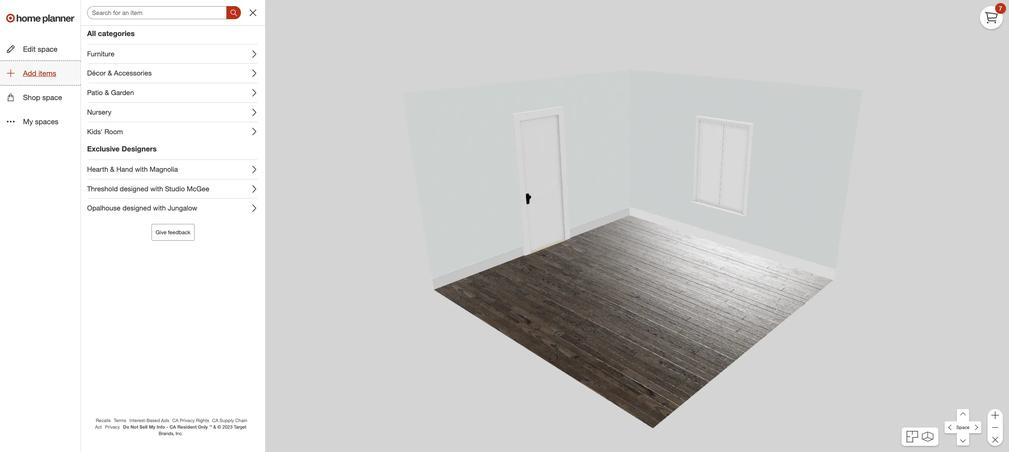 Task type: describe. For each thing, give the bounding box(es) containing it.
designers
[[122, 144, 157, 153]]

give feedback
[[156, 229, 191, 236]]

not
[[131, 425, 138, 430]]

1 horizontal spatial my
[[149, 425, 156, 430]]

™
[[210, 425, 212, 430]]

only
[[198, 425, 208, 430]]

inc.
[[176, 431, 183, 437]]

interest-based ads link
[[129, 418, 169, 424]]

edit
[[23, 45, 36, 53]]

categories
[[98, 29, 135, 38]]

shop space button
[[0, 86, 81, 109]]

act
[[95, 425, 102, 430]]

resident
[[177, 425, 197, 430]]

add items button
[[0, 62, 81, 85]]

all categories
[[87, 29, 135, 38]]

& for décor
[[108, 69, 112, 77]]

exclusive designers
[[87, 144, 157, 153]]

target brands, inc.
[[159, 425, 247, 437]]

-
[[167, 425, 168, 430]]

ca inside ca supply chain act
[[212, 418, 219, 424]]

info
[[157, 425, 165, 430]]

items
[[38, 69, 56, 78]]

magnolia
[[150, 165, 178, 174]]

& for hearth
[[110, 165, 115, 174]]

give
[[156, 229, 167, 236]]

designed for threshold
[[120, 185, 148, 193]]

ca supply chain act
[[95, 418, 247, 430]]

furniture
[[87, 49, 115, 58]]

spaces
[[35, 117, 58, 126]]

my inside button
[[23, 117, 33, 126]]

0 horizontal spatial privacy
[[105, 425, 120, 430]]

7
[[1000, 4, 1003, 12]]

shop space
[[23, 93, 62, 102]]

ca privacy rights link
[[172, 418, 209, 424]]

threshold designed with studio mcgee button
[[81, 180, 265, 199]]

accessories
[[114, 69, 152, 77]]

edit space button
[[0, 38, 81, 60]]

ca right -
[[170, 425, 176, 430]]

0 vertical spatial privacy
[[180, 418, 195, 424]]

terms link
[[114, 418, 126, 424]]

space for edit space
[[38, 45, 58, 53]]

kids'
[[87, 127, 103, 136]]

décor & accessories button
[[81, 64, 265, 83]]

décor & accessories
[[87, 69, 152, 77]]

chain
[[235, 418, 247, 424]]

opalhouse designed with jungalow button
[[81, 199, 265, 218]]

mcgee
[[187, 185, 209, 193]]

pan camera left 30° image
[[945, 422, 958, 434]]

space
[[957, 425, 970, 431]]

opalhouse
[[87, 204, 121, 212]]

home planner landing page image
[[6, 6, 74, 31]]

patio & garden button
[[81, 83, 265, 102]]



Task type: locate. For each thing, give the bounding box(es) containing it.
space inside button
[[38, 45, 58, 53]]

1 horizontal spatial privacy
[[180, 418, 195, 424]]

patio
[[87, 88, 103, 97]]

hand
[[116, 165, 133, 174]]

privacy link
[[105, 425, 120, 430]]

sell
[[140, 425, 148, 430]]

designed down threshold designed with studio mcgee
[[123, 204, 151, 212]]

privacy up resident
[[180, 418, 195, 424]]

terms
[[114, 418, 126, 424]]

space
[[38, 45, 58, 53], [42, 93, 62, 102]]

ca
[[172, 418, 179, 424], [212, 418, 219, 424], [170, 425, 176, 430]]

add
[[23, 69, 36, 78]]

ca up '©'
[[212, 418, 219, 424]]

do
[[123, 425, 129, 430]]

& right "décor"
[[108, 69, 112, 77]]

tilt camera down 30° image
[[958, 434, 970, 446]]

with right "hand"
[[135, 165, 148, 174]]

space right shop
[[42, 93, 62, 102]]

target
[[234, 425, 247, 430]]

my
[[23, 117, 33, 126], [149, 425, 156, 430]]

threshold
[[87, 185, 118, 193]]

furniture button
[[81, 44, 265, 64]]

hearth & hand with magnolia
[[87, 165, 178, 174]]

ca up privacy do not sell my info - ca resident only ™ & © 2023
[[172, 418, 179, 424]]

& right patio
[[105, 88, 109, 97]]

with down threshold designed with studio mcgee
[[153, 204, 166, 212]]

0 vertical spatial designed
[[120, 185, 148, 193]]

opalhouse designed with jungalow
[[87, 204, 197, 212]]

1 vertical spatial designed
[[123, 204, 151, 212]]

do not sell my info - ca resident only link
[[123, 425, 208, 430]]

recalls link
[[96, 418, 111, 424]]

front view button icon image
[[923, 432, 934, 442]]

2023
[[223, 425, 233, 430]]

all
[[87, 29, 96, 38]]

2 vertical spatial with
[[153, 204, 166, 212]]

recalls
[[96, 418, 111, 424]]

kids' room button
[[81, 122, 265, 141]]

top view button icon image
[[907, 432, 919, 443]]

& for patio
[[105, 88, 109, 97]]

& right ™
[[213, 425, 216, 430]]

recalls terms interest-based ads ca privacy rights
[[96, 418, 209, 424]]

brands,
[[159, 431, 174, 437]]

ads
[[161, 418, 169, 424]]

my spaces button
[[0, 110, 81, 133]]

jungalow
[[168, 204, 197, 212]]

space right edit
[[38, 45, 58, 53]]

7 button
[[981, 3, 1007, 29]]

1 vertical spatial my
[[149, 425, 156, 430]]

garden
[[111, 88, 134, 97]]

with for studio
[[150, 185, 163, 193]]

& inside button
[[110, 165, 115, 174]]

©
[[218, 425, 221, 430]]

0 vertical spatial with
[[135, 165, 148, 174]]

with inside button
[[135, 165, 148, 174]]

designed
[[120, 185, 148, 193], [123, 204, 151, 212]]

space for shop space
[[42, 93, 62, 102]]

rights
[[196, 418, 209, 424]]

0 vertical spatial my
[[23, 117, 33, 126]]

nursery button
[[81, 103, 265, 122]]

ca supply chain act link
[[95, 418, 247, 430]]

décor
[[87, 69, 106, 77]]

designed down hearth & hand with magnolia
[[120, 185, 148, 193]]

give feedback button
[[152, 224, 195, 241]]

&
[[108, 69, 112, 77], [105, 88, 109, 97], [110, 165, 115, 174], [213, 425, 216, 430]]

supply
[[220, 418, 234, 424]]

0 horizontal spatial my
[[23, 117, 33, 126]]

with
[[135, 165, 148, 174], [150, 185, 163, 193], [153, 204, 166, 212]]

space inside button
[[42, 93, 62, 102]]

my down recalls terms interest-based ads ca privacy rights
[[149, 425, 156, 430]]

my left spaces
[[23, 117, 33, 126]]

0 vertical spatial space
[[38, 45, 58, 53]]

edit space
[[23, 45, 58, 53]]

patio & garden
[[87, 88, 134, 97]]

kids' room
[[87, 127, 123, 136]]

with left "studio"
[[150, 185, 163, 193]]

add items
[[23, 69, 56, 78]]

exclusive
[[87, 144, 120, 153]]

privacy do not sell my info - ca resident only ™ & © 2023
[[105, 425, 233, 430]]

threshold designed with studio mcgee
[[87, 185, 209, 193]]

my spaces
[[23, 117, 58, 126]]

hearth
[[87, 165, 108, 174]]

Search for an item search field
[[87, 6, 241, 19]]

1 vertical spatial privacy
[[105, 425, 120, 430]]

nursery
[[87, 108, 111, 116]]

based
[[147, 418, 160, 424]]

feedback
[[168, 229, 191, 236]]

interest-
[[129, 418, 147, 424]]

1 vertical spatial space
[[42, 93, 62, 102]]

privacy down the 'terms' link
[[105, 425, 120, 430]]

tilt camera up 30° image
[[958, 410, 970, 422]]

1 vertical spatial with
[[150, 185, 163, 193]]

pan camera right 30° image
[[970, 422, 982, 434]]

designed for opalhouse
[[123, 204, 151, 212]]

hearth & hand with magnolia button
[[81, 160, 265, 179]]

& left "hand"
[[110, 165, 115, 174]]

with for jungalow
[[153, 204, 166, 212]]

room
[[104, 127, 123, 136]]

studio
[[165, 185, 185, 193]]

privacy
[[180, 418, 195, 424], [105, 425, 120, 430]]

shop
[[23, 93, 40, 102]]



Task type: vqa. For each thing, say whether or not it's contained in the screenshot.
My
yes



